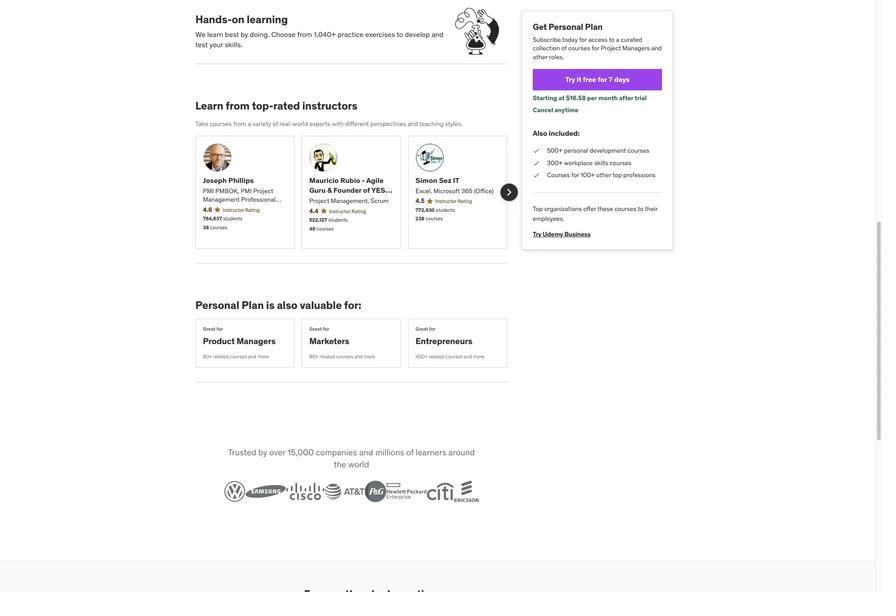 Task type: locate. For each thing, give the bounding box(es) containing it.
joseph phillips link
[[203, 175, 287, 185]]

0 horizontal spatial great
[[203, 327, 216, 333]]

to right access
[[609, 36, 615, 44]]

1 more from the left
[[258, 354, 269, 360]]

1 horizontal spatial a
[[616, 36, 620, 44]]

0 horizontal spatial plan
[[242, 299, 264, 312]]

1 related from the left
[[213, 354, 229, 360]]

1 vertical spatial plan
[[242, 299, 264, 312]]

0 horizontal spatial 80+ related courses and more
[[203, 354, 269, 360]]

included:
[[549, 129, 580, 138]]

1 vertical spatial managers
[[237, 336, 276, 347]]

0 horizontal spatial related
[[213, 354, 229, 360]]

0 vertical spatial from
[[297, 30, 312, 39]]

on
[[232, 12, 245, 26]]

pmi down joseph phillips link at top left
[[241, 187, 252, 195]]

plan left is
[[242, 299, 264, 312]]

1 horizontal spatial managers
[[623, 44, 650, 52]]

0 horizontal spatial project
[[253, 187, 273, 195]]

get personal plan subscribe today for access to a curated collection of courses for project managers and other roles.
[[533, 21, 662, 61]]

styles.
[[445, 120, 463, 128]]

rating for students
[[352, 209, 366, 215]]

students for pmi
[[223, 216, 243, 222]]

managers down 'curated'
[[623, 44, 650, 52]]

more for product managers
[[258, 354, 269, 360]]

project inside get personal plan subscribe today for access to a curated collection of courses for project managers and other roles.
[[601, 44, 621, 52]]

1 vertical spatial other
[[597, 171, 611, 179]]

related down product
[[213, 354, 229, 360]]

a left variety
[[248, 120, 251, 128]]

courses down 764,637
[[210, 225, 227, 231]]

to left the develop
[[397, 30, 403, 39]]

learners
[[416, 448, 446, 458]]

project up the 'professional'
[[253, 187, 273, 195]]

1 vertical spatial by
[[258, 448, 267, 458]]

try it free for 7 days
[[565, 75, 630, 84]]

mauricio
[[309, 176, 339, 185]]

1 great from the left
[[203, 327, 216, 333]]

500+
[[547, 147, 563, 155]]

522,127
[[309, 217, 327, 223]]

80+ related courses and more for marketers
[[309, 354, 375, 360]]

try left "it"
[[565, 75, 575, 84]]

world left experts
[[293, 120, 308, 128]]

2 great from the left
[[309, 327, 322, 333]]

trusted by over 15,000 companies and millions of learners around the world
[[228, 448, 475, 470]]

xsmall image
[[533, 147, 540, 155], [533, 171, 540, 180]]

roles.
[[549, 53, 564, 61]]

1 horizontal spatial 80+
[[309, 354, 319, 360]]

from left variety
[[233, 120, 246, 128]]

2 more from the left
[[364, 354, 375, 360]]

your
[[210, 40, 223, 49]]

rating down the 365
[[458, 199, 472, 205]]

yesi
[[372, 186, 388, 195]]

0 horizontal spatial other
[[533, 53, 548, 61]]

0 horizontal spatial instructor
[[223, 207, 244, 214]]

agilekb-
[[354, 196, 384, 205]]

great for marketers
[[309, 327, 322, 333]]

by right the best
[[241, 30, 248, 39]]

2 horizontal spatial rating
[[458, 199, 472, 205]]

0 horizontal spatial pmi
[[203, 187, 214, 195]]

1 vertical spatial personal
[[195, 299, 239, 312]]

38
[[203, 225, 209, 231]]

courses down today
[[568, 44, 590, 52]]

0 vertical spatial a
[[616, 36, 620, 44]]

volkswagen logo image
[[224, 482, 245, 503]]

1 xsmall image from the top
[[533, 147, 540, 155]]

1 vertical spatial world
[[348, 460, 369, 470]]

project management, scrum
[[309, 197, 389, 205]]

students down agilelee
[[329, 217, 348, 223]]

0 vertical spatial xsmall image
[[533, 147, 540, 155]]

joseph phillips pmi pmbok, pmi project management professional (pmp)
[[203, 176, 276, 213]]

students inside '764,637 students 38 courses'
[[223, 216, 243, 222]]

rubio
[[341, 176, 361, 185]]

students inside 522,127 students 49 courses
[[329, 217, 348, 223]]

1 80+ related courses and more from the left
[[203, 354, 269, 360]]

xsmall image for courses
[[533, 171, 540, 180]]

take courses from a variety of real-world experts with different perspectives and teaching styles.
[[195, 120, 463, 128]]

education,
[[309, 196, 353, 205]]

1 horizontal spatial related
[[320, 354, 335, 360]]

other down skills
[[597, 171, 611, 179]]

0 vertical spatial personal
[[549, 21, 583, 32]]

courses inside '764,637 students 38 courses'
[[210, 225, 227, 231]]

free
[[583, 75, 596, 84]]

for up marketers
[[323, 327, 329, 333]]

try inside "link"
[[533, 230, 542, 238]]

hands-on learning we learn best by doing. choose from 1,040+ practice exercises to develop and test your skills.
[[195, 12, 444, 49]]

0 horizontal spatial managers
[[237, 336, 276, 347]]

related right 400+
[[429, 354, 445, 360]]

3 more from the left
[[474, 354, 485, 360]]

personal up product
[[195, 299, 239, 312]]

a inside get personal plan subscribe today for access to a curated collection of courses for project managers and other roles.
[[616, 36, 620, 44]]

to inside top organizations offer these courses to their employees.
[[638, 205, 644, 213]]

1 horizontal spatial plan
[[585, 21, 603, 32]]

students down microsoft at the top of page
[[436, 207, 455, 213]]

1 horizontal spatial other
[[597, 171, 611, 179]]

skills
[[594, 159, 608, 167]]

for
[[579, 36, 587, 44], [592, 44, 599, 52], [598, 75, 607, 84], [572, 171, 579, 179], [217, 327, 223, 333], [323, 327, 329, 333], [429, 327, 436, 333]]

att&t logo image
[[325, 484, 365, 501]]

80+ down product
[[203, 354, 212, 360]]

of inside get personal plan subscribe today for access to a curated collection of courses for project managers and other roles.
[[562, 44, 567, 52]]

courses down 772,630
[[426, 216, 443, 222]]

rated
[[273, 99, 300, 113]]

3 great from the left
[[416, 327, 428, 333]]

also
[[533, 129, 547, 138]]

instructor rating down the 'professional'
[[223, 207, 260, 214]]

pmi down joseph
[[203, 187, 214, 195]]

management
[[203, 196, 240, 204]]

1 vertical spatial try
[[533, 230, 542, 238]]

764,637
[[203, 216, 222, 222]]

real-
[[280, 120, 293, 128]]

xsmall image down xsmall icon
[[533, 171, 540, 180]]

1 horizontal spatial rating
[[352, 209, 366, 215]]

80+ related courses and more
[[203, 354, 269, 360], [309, 354, 375, 360]]

of right "millions"
[[406, 448, 414, 458]]

to left their
[[638, 205, 644, 213]]

with
[[332, 120, 344, 128]]

0 vertical spatial other
[[533, 53, 548, 61]]

take
[[195, 120, 208, 128]]

other down "collection"
[[533, 53, 548, 61]]

students inside 772,630 students 238 courses
[[436, 207, 455, 213]]

0 horizontal spatial personal
[[195, 299, 239, 312]]

1 vertical spatial a
[[248, 120, 251, 128]]

0 horizontal spatial students
[[223, 216, 243, 222]]

students for it
[[436, 207, 455, 213]]

0 horizontal spatial by
[[241, 30, 248, 39]]

procter & gamble logo image
[[365, 482, 386, 503]]

samsung logo image
[[245, 486, 286, 499]]

1 vertical spatial xsmall image
[[533, 171, 540, 180]]

starting
[[533, 94, 557, 102]]

access
[[589, 36, 608, 44]]

learn from top-rated instructors
[[195, 99, 358, 113]]

by left "over"
[[258, 448, 267, 458]]

world inside the trusted by over 15,000 companies and millions of learners around the world
[[348, 460, 369, 470]]

of inside mauricio rubio - agile guru & founder of yesi education, agilekb- agilelee
[[363, 186, 370, 195]]

2 horizontal spatial to
[[638, 205, 644, 213]]

0 vertical spatial managers
[[623, 44, 650, 52]]

rating down management,
[[352, 209, 366, 215]]

courses right take
[[210, 120, 232, 128]]

great
[[203, 327, 216, 333], [309, 327, 322, 333], [416, 327, 428, 333]]

great inside great for entrepreneurs
[[416, 327, 428, 333]]

rating
[[458, 199, 472, 205], [245, 207, 260, 214], [352, 209, 366, 215]]

instructor rating down project management, scrum
[[329, 209, 366, 215]]

udemy
[[543, 230, 563, 238]]

marketers
[[309, 336, 350, 347]]

1 horizontal spatial world
[[348, 460, 369, 470]]

rating down the 'professional'
[[245, 207, 260, 214]]

a left 'curated'
[[616, 36, 620, 44]]

0 horizontal spatial instructor rating
[[223, 207, 260, 214]]

0 horizontal spatial more
[[258, 354, 269, 360]]

great up entrepreneurs
[[416, 327, 428, 333]]

0 vertical spatial try
[[565, 75, 575, 84]]

more
[[258, 354, 269, 360], [364, 354, 375, 360], [474, 354, 485, 360]]

2 horizontal spatial instructor rating
[[436, 199, 472, 205]]

2 xsmall image from the top
[[533, 171, 540, 180]]

of left 'real-'
[[273, 120, 278, 128]]

for:
[[344, 299, 362, 312]]

courses up professions
[[628, 147, 650, 155]]

project down access
[[601, 44, 621, 52]]

managers right product
[[237, 336, 276, 347]]

0 vertical spatial by
[[241, 30, 248, 39]]

related down marketers
[[320, 354, 335, 360]]

sez
[[439, 176, 452, 185]]

0 horizontal spatial world
[[293, 120, 308, 128]]

for inside great for entrepreneurs
[[429, 327, 436, 333]]

related
[[213, 354, 229, 360], [320, 354, 335, 360], [429, 354, 445, 360]]

300+ workplace skills courses
[[547, 159, 632, 167]]

4.4
[[309, 207, 319, 215]]

top
[[533, 205, 543, 213]]

1 horizontal spatial students
[[329, 217, 348, 223]]

product managers link
[[203, 336, 276, 347]]

0 vertical spatial plan
[[585, 21, 603, 32]]

15,000
[[287, 448, 314, 458]]

simon
[[416, 176, 438, 185]]

project up agilelee
[[309, 197, 330, 205]]

courses inside get personal plan subscribe today for access to a curated collection of courses for project managers and other roles.
[[568, 44, 590, 52]]

2 vertical spatial project
[[309, 197, 330, 205]]

instructor down microsoft at the top of page
[[436, 199, 457, 205]]

today
[[562, 36, 578, 44]]

1 horizontal spatial by
[[258, 448, 267, 458]]

pmi
[[203, 187, 214, 195], [241, 187, 252, 195]]

0 vertical spatial project
[[601, 44, 621, 52]]

courses down marketers
[[336, 354, 354, 360]]

students right 764,637
[[223, 216, 243, 222]]

and inside hands-on learning we learn best by doing. choose from 1,040+ practice exercises to develop and test your skills.
[[432, 30, 444, 39]]

instructor rating
[[436, 199, 472, 205], [223, 207, 260, 214], [329, 209, 366, 215]]

instructor for phillips
[[223, 207, 244, 214]]

next image
[[502, 185, 516, 200]]

0 vertical spatial world
[[293, 120, 308, 128]]

1 horizontal spatial 80+ related courses and more
[[309, 354, 375, 360]]

0 horizontal spatial try
[[533, 230, 542, 238]]

their
[[645, 205, 658, 213]]

0 horizontal spatial rating
[[245, 207, 260, 214]]

1 horizontal spatial try
[[565, 75, 575, 84]]

for inside great for marketers
[[323, 327, 329, 333]]

1 horizontal spatial to
[[609, 36, 615, 44]]

courses down entrepreneurs 'link' in the bottom of the page
[[446, 354, 463, 360]]

cancel
[[533, 106, 553, 114]]

millions
[[375, 448, 404, 458]]

experts
[[310, 120, 331, 128]]

instructor for students
[[329, 209, 351, 215]]

for up entrepreneurs 'link' in the bottom of the page
[[429, 327, 436, 333]]

1 horizontal spatial instructor rating
[[329, 209, 366, 215]]

other
[[533, 53, 548, 61], [597, 171, 611, 179]]

80+ down marketers
[[309, 354, 319, 360]]

ericsson logo image
[[454, 482, 479, 503]]

1,040+
[[314, 30, 336, 39]]

carousel element
[[195, 136, 518, 249]]

personal up today
[[549, 21, 583, 32]]

offer
[[583, 205, 596, 213]]

best
[[225, 30, 239, 39]]

it
[[453, 176, 460, 185]]

doing.
[[250, 30, 270, 39]]

2 vertical spatial from
[[233, 120, 246, 128]]

from left 1,040+
[[297, 30, 312, 39]]

1 80+ from the left
[[203, 354, 212, 360]]

of down today
[[562, 44, 567, 52]]

great inside great for marketers
[[309, 327, 322, 333]]

0 horizontal spatial 80+
[[203, 354, 212, 360]]

great up product
[[203, 327, 216, 333]]

1 horizontal spatial instructor
[[329, 209, 351, 215]]

2 related from the left
[[320, 354, 335, 360]]

personal
[[549, 21, 583, 32], [195, 299, 239, 312]]

80+ related courses and more for product
[[203, 354, 269, 360]]

2 pmi from the left
[[241, 187, 252, 195]]

2 80+ from the left
[[309, 354, 319, 360]]

great inside great for product managers
[[203, 327, 216, 333]]

xsmall image up xsmall icon
[[533, 147, 540, 155]]

try left udemy
[[533, 230, 542, 238]]

2 horizontal spatial project
[[601, 44, 621, 52]]

3 related from the left
[[429, 354, 445, 360]]

instructor down management
[[223, 207, 244, 214]]

to inside get personal plan subscribe today for access to a curated collection of courses for project managers and other roles.
[[609, 36, 615, 44]]

also
[[277, 299, 298, 312]]

2 horizontal spatial students
[[436, 207, 455, 213]]

2 horizontal spatial related
[[429, 354, 445, 360]]

2 horizontal spatial more
[[474, 354, 485, 360]]

learn
[[195, 99, 223, 113]]

for up product
[[217, 327, 223, 333]]

1 horizontal spatial personal
[[549, 21, 583, 32]]

courses right 'these'
[[615, 205, 637, 213]]

by
[[241, 30, 248, 39], [258, 448, 267, 458]]

0 horizontal spatial to
[[397, 30, 403, 39]]

great up marketers
[[309, 327, 322, 333]]

world inside "learn from top-rated instructors" element
[[293, 120, 308, 128]]

plan up access
[[585, 21, 603, 32]]

trial
[[635, 94, 647, 102]]

world right the
[[348, 460, 369, 470]]

to
[[397, 30, 403, 39], [609, 36, 615, 44], [638, 205, 644, 213]]

2 horizontal spatial great
[[416, 327, 428, 333]]

from left top-
[[226, 99, 250, 113]]

772,630
[[416, 207, 435, 213]]

1 pmi from the left
[[203, 187, 214, 195]]

managers
[[623, 44, 650, 52], [237, 336, 276, 347]]

and inside "learn from top-rated instructors" element
[[408, 120, 418, 128]]

238
[[416, 216, 425, 222]]

2 horizontal spatial instructor
[[436, 199, 457, 205]]

1 horizontal spatial pmi
[[241, 187, 252, 195]]

1 horizontal spatial more
[[364, 354, 375, 360]]

80+ related courses and more down product managers link in the bottom of the page
[[203, 354, 269, 360]]

scrum
[[371, 197, 389, 205]]

cisco logo image
[[286, 483, 325, 501]]

80+ for product managers
[[203, 354, 212, 360]]

2 80+ related courses and more from the left
[[309, 354, 375, 360]]

of up agilekb-
[[363, 186, 370, 195]]

and
[[432, 30, 444, 39], [652, 44, 662, 52], [408, 120, 418, 128], [248, 354, 257, 360], [355, 354, 363, 360], [464, 354, 472, 360], [359, 448, 373, 458]]

1 horizontal spatial great
[[309, 327, 322, 333]]

80+ related courses and more down marketers
[[309, 354, 375, 360]]

1 vertical spatial project
[[253, 187, 273, 195]]

instructor down project management, scrum
[[329, 209, 351, 215]]

anytime
[[555, 106, 579, 114]]

courses down 522,127
[[317, 226, 334, 232]]

to inside hands-on learning we learn best by doing. choose from 1,040+ practice exercises to develop and test your skills.
[[397, 30, 403, 39]]

instructor rating down microsoft at the top of page
[[436, 199, 472, 205]]



Task type: describe. For each thing, give the bounding box(es) containing it.
entrepreneurs
[[416, 336, 473, 347]]

courses up top
[[610, 159, 632, 167]]

instructor rating for sez
[[436, 199, 472, 205]]

great for product
[[203, 327, 216, 333]]

it
[[577, 75, 582, 84]]

522,127 students 49 courses
[[309, 217, 348, 232]]

hewlett packard enterprise logo image
[[386, 484, 427, 501]]

top
[[613, 171, 622, 179]]

simon sez it excel, microsoft 365 (office)
[[416, 176, 494, 195]]

related for marketers
[[320, 354, 335, 360]]

test
[[195, 40, 208, 49]]

hands-
[[195, 12, 232, 26]]

guru
[[309, 186, 326, 195]]

courses inside 772,630 students 238 courses
[[426, 216, 443, 222]]

great for product managers
[[203, 327, 276, 347]]

by inside hands-on learning we learn best by doing. choose from 1,040+ practice exercises to develop and test your skills.
[[241, 30, 248, 39]]

personal
[[564, 147, 588, 155]]

courses down product managers link in the bottom of the page
[[230, 354, 247, 360]]

variety
[[253, 120, 271, 128]]

rating for phillips
[[245, 207, 260, 214]]

365
[[462, 187, 473, 195]]

(office)
[[474, 187, 494, 195]]

try for try udemy business
[[533, 230, 542, 238]]

1 horizontal spatial project
[[309, 197, 330, 205]]

personal inside get personal plan subscribe today for access to a curated collection of courses for project managers and other roles.
[[549, 21, 583, 32]]

starting at $16.58 per month after trial cancel anytime
[[533, 94, 647, 114]]

for left 7
[[598, 75, 607, 84]]

try for try it free for 7 days
[[565, 75, 575, 84]]

other inside get personal plan subscribe today for access to a curated collection of courses for project managers and other roles.
[[533, 53, 548, 61]]

try udemy business
[[533, 230, 591, 238]]

49
[[309, 226, 315, 232]]

get
[[533, 21, 547, 32]]

xsmall image for 500+
[[533, 147, 540, 155]]

400+
[[416, 354, 428, 360]]

courses inside 522,127 students 49 courses
[[317, 226, 334, 232]]

professions
[[623, 171, 656, 179]]

of inside the trusted by over 15,000 companies and millions of learners around the world
[[406, 448, 414, 458]]

80+ for marketers
[[309, 354, 319, 360]]

and inside get personal plan subscribe today for access to a curated collection of courses for project managers and other roles.
[[652, 44, 662, 52]]

772,630 students 238 courses
[[416, 207, 455, 222]]

joseph
[[203, 176, 227, 185]]

great for entrepreneurs
[[416, 327, 428, 333]]

citi logo image
[[427, 483, 454, 501]]

-
[[362, 176, 365, 185]]

companies
[[316, 448, 357, 458]]

for down access
[[592, 44, 599, 52]]

try udemy business link
[[533, 224, 591, 238]]

managers inside great for product managers
[[237, 336, 276, 347]]

agile
[[367, 176, 384, 185]]

these
[[598, 205, 613, 213]]

courses inside top organizations offer these courses to their employees.
[[615, 205, 637, 213]]

days
[[614, 75, 630, 84]]

great for marketers
[[309, 327, 350, 347]]

we
[[195, 30, 206, 39]]

valuable
[[300, 299, 342, 312]]

instructor rating for students
[[329, 209, 366, 215]]

&
[[328, 186, 332, 195]]

excel,
[[416, 187, 432, 195]]

workplace
[[564, 159, 593, 167]]

different
[[345, 120, 369, 128]]

related for entrepreneurs
[[429, 354, 445, 360]]

is
[[266, 299, 275, 312]]

marketers link
[[309, 336, 350, 347]]

skills.
[[225, 40, 243, 49]]

rating for sez
[[458, 199, 472, 205]]

management,
[[331, 197, 369, 205]]

project inside joseph phillips pmi pmbok, pmi project management professional (pmp)
[[253, 187, 273, 195]]

500+ personal development courses
[[547, 147, 650, 155]]

professional
[[241, 196, 276, 204]]

at
[[559, 94, 565, 102]]

instructor rating for phillips
[[223, 207, 260, 214]]

$16.58
[[566, 94, 586, 102]]

teaching
[[420, 120, 444, 128]]

pmbok,
[[215, 187, 239, 195]]

from inside hands-on learning we learn best by doing. choose from 1,040+ practice exercises to develop and test your skills.
[[297, 30, 312, 39]]

mauricio rubio - agile guru & founder of yesi education, agilekb- agilelee
[[309, 176, 388, 215]]

for left 100+
[[572, 171, 579, 179]]

simon sez it link
[[416, 175, 500, 185]]

product
[[203, 336, 235, 347]]

400+ related courses and more
[[416, 354, 485, 360]]

founder
[[334, 186, 362, 195]]

0 horizontal spatial a
[[248, 120, 251, 128]]

microsoft
[[434, 187, 460, 195]]

business
[[565, 230, 591, 238]]

phillips
[[229, 176, 254, 185]]

practice
[[338, 30, 364, 39]]

mauricio rubio - agile guru & founder of yesi education, agilekb- agilelee link
[[309, 175, 394, 215]]

subscribe
[[533, 36, 561, 44]]

learn
[[207, 30, 223, 39]]

after
[[619, 94, 634, 102]]

personal plan is also valuable for:
[[195, 299, 362, 312]]

entrepreneurs link
[[416, 336, 473, 347]]

for right today
[[579, 36, 587, 44]]

choose
[[271, 30, 296, 39]]

by inside the trusted by over 15,000 companies and millions of learners around the world
[[258, 448, 267, 458]]

per
[[587, 94, 597, 102]]

the
[[334, 460, 346, 470]]

(pmp)
[[203, 205, 220, 213]]

organizations
[[544, 205, 582, 213]]

and inside the trusted by over 15,000 companies and millions of learners around the world
[[359, 448, 373, 458]]

xsmall image
[[533, 159, 540, 168]]

learning
[[247, 12, 288, 26]]

related for product
[[213, 354, 229, 360]]

managers inside get personal plan subscribe today for access to a curated collection of courses for project managers and other roles.
[[623, 44, 650, 52]]

courses for 100+ other top professions
[[547, 171, 656, 179]]

perspectives
[[371, 120, 406, 128]]

great for entrepreneurs
[[416, 327, 473, 347]]

learn from top-rated instructors element
[[195, 99, 518, 249]]

instructor for sez
[[436, 199, 457, 205]]

7
[[609, 75, 613, 84]]

plan inside get personal plan subscribe today for access to a curated collection of courses for project managers and other roles.
[[585, 21, 603, 32]]

100+
[[581, 171, 595, 179]]

1 vertical spatial from
[[226, 99, 250, 113]]

top-
[[252, 99, 274, 113]]

for inside great for product managers
[[217, 327, 223, 333]]

top organizations offer these courses to their employees.
[[533, 205, 658, 223]]

more for marketers
[[364, 354, 375, 360]]

more for entrepreneurs
[[474, 354, 485, 360]]

4.5
[[416, 197, 425, 205]]

curated
[[621, 36, 642, 44]]



Task type: vqa. For each thing, say whether or not it's contained in the screenshot.
middle Instructor
yes



